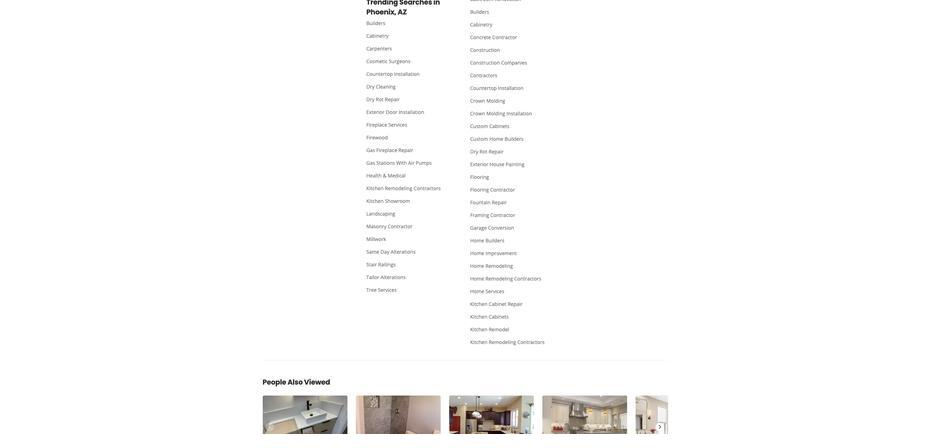 Task type: locate. For each thing, give the bounding box(es) containing it.
remodeling up showroom
[[385, 185, 413, 192]]

fireplace services link
[[361, 119, 459, 132]]

contractor inside flooring contractor link
[[490, 187, 515, 193]]

0 vertical spatial molding
[[487, 98, 505, 104]]

2 flooring from the top
[[470, 187, 489, 193]]

crown for crown molding
[[470, 98, 485, 104]]

1 flooring from the top
[[470, 174, 489, 181]]

installation down crown molding link
[[507, 110, 532, 117]]

1 vertical spatial alterations
[[381, 274, 406, 281]]

1 vertical spatial cabinetry
[[367, 33, 389, 39]]

exterior
[[367, 109, 385, 116], [470, 161, 489, 168]]

1 vertical spatial dry rot repair link
[[465, 146, 563, 158]]

installation inside crown molding installation link
[[507, 110, 532, 117]]

pumps
[[416, 160, 432, 167]]

cabinetry up carpenters
[[367, 33, 389, 39]]

home remodeling contractors link
[[465, 273, 563, 286]]

0 vertical spatial alterations
[[391, 249, 416, 256]]

gas inside 'link'
[[367, 147, 375, 154]]

flooring up flooring contractor
[[470, 174, 489, 181]]

exterior door installation link
[[361, 106, 459, 119]]

builders link up concrete contractor link
[[465, 6, 563, 19]]

kitchen remodeling contractors link down remodel
[[465, 336, 563, 349]]

contractor up construction link
[[492, 34, 517, 41]]

with
[[396, 160, 407, 167]]

kitchen up 'kitchen remodel'
[[470, 314, 488, 321]]

0 vertical spatial flooring
[[470, 174, 489, 181]]

stair railings
[[367, 262, 396, 268]]

kitchen down kitchen cabinets on the right bottom
[[470, 327, 488, 333]]

cabinetry link up the concrete contractor
[[465, 19, 563, 31]]

1 vertical spatial countertop installation link
[[465, 82, 563, 95]]

molding inside crown molding installation link
[[487, 110, 505, 117]]

contractor down flooring link
[[490, 187, 515, 193]]

services for fireplace services
[[389, 122, 407, 128]]

kitchen remodeling contractors down kitchen remodel link
[[470, 339, 545, 346]]

services down exterior door installation in the left top of the page
[[389, 122, 407, 128]]

countertop installation
[[367, 71, 420, 78], [470, 85, 524, 92]]

1 vertical spatial kitchen remodeling contractors link
[[465, 336, 563, 349]]

molding up "custom cabinets"
[[487, 110, 505, 117]]

1 vertical spatial fireplace
[[377, 147, 397, 154]]

medical
[[388, 173, 406, 179]]

0 vertical spatial cabinetry
[[470, 21, 493, 28]]

az
[[398, 7, 407, 17]]

home up home services
[[470, 276, 484, 282]]

dry rot repair link up painting
[[465, 146, 563, 158]]

services inside home services link
[[486, 288, 504, 295]]

improvement
[[486, 250, 517, 257]]

home for home services
[[470, 288, 484, 295]]

concrete
[[470, 34, 491, 41]]

contractor for concrete contractor
[[492, 34, 517, 41]]

2 construction from the top
[[470, 60, 500, 66]]

next image
[[656, 423, 664, 432]]

contractor
[[492, 34, 517, 41], [490, 187, 515, 193], [491, 212, 515, 219], [388, 223, 413, 230]]

services down tailor alterations on the left bottom of the page
[[378, 287, 397, 294]]

contractor for framing contractor
[[491, 212, 515, 219]]

2 custom from the top
[[470, 136, 488, 143]]

fireplace inside 'link'
[[377, 147, 397, 154]]

contractors down health & medical link
[[414, 185, 441, 192]]

countertop installation up crown molding
[[470, 85, 524, 92]]

conversion
[[488, 225, 514, 232]]

door
[[386, 109, 398, 116]]

construction
[[470, 47, 500, 54], [470, 60, 500, 66]]

cosmetic surgeons link
[[361, 55, 459, 68]]

1 horizontal spatial exterior
[[470, 161, 489, 168]]

also
[[288, 378, 303, 388]]

exterior door installation
[[367, 109, 424, 116]]

home down "custom cabinets"
[[490, 136, 504, 143]]

dry left cleaning
[[367, 84, 375, 90]]

millwork
[[367, 236, 386, 243]]

carpenters
[[367, 45, 392, 52]]

flooring
[[470, 174, 489, 181], [470, 187, 489, 193]]

installation
[[394, 71, 420, 78], [498, 85, 524, 92], [399, 109, 424, 116], [507, 110, 532, 117]]

crown molding installation
[[470, 110, 532, 117]]

0 horizontal spatial dry rot repair
[[367, 96, 400, 103]]

tree services link
[[361, 284, 459, 297]]

contractor inside masonry contractor link
[[388, 223, 413, 230]]

1 horizontal spatial countertop installation link
[[465, 82, 563, 95]]

installation up "fireplace services" link
[[399, 109, 424, 116]]

contractor for masonry contractor
[[388, 223, 413, 230]]

repair
[[385, 96, 400, 103], [399, 147, 413, 154], [489, 149, 504, 155], [492, 199, 507, 206], [508, 301, 523, 308]]

1 horizontal spatial countertop installation
[[470, 85, 524, 92]]

contractor inside concrete contractor link
[[492, 34, 517, 41]]

cabinets for custom cabinets
[[490, 123, 510, 130]]

contractor inside framing contractor link
[[491, 212, 515, 219]]

kitchen remodeling contractors down health & medical link
[[367, 185, 441, 192]]

flooring up fountain on the top of the page
[[470, 187, 489, 193]]

flooring link
[[465, 171, 563, 184]]

cleaning
[[376, 84, 396, 90]]

firewood
[[367, 134, 388, 141]]

gas
[[367, 147, 375, 154], [367, 160, 375, 167]]

companies
[[501, 60, 527, 66]]

fountain repair link
[[465, 197, 563, 209]]

dry rot repair
[[367, 96, 400, 103], [470, 149, 504, 155]]

cosmetic surgeons
[[367, 58, 411, 65]]

1 crown from the top
[[470, 98, 485, 104]]

0 horizontal spatial countertop
[[367, 71, 393, 78]]

1 vertical spatial gas
[[367, 160, 375, 167]]

0 vertical spatial construction
[[470, 47, 500, 54]]

contractor down landscaping link
[[388, 223, 413, 230]]

molding
[[487, 98, 505, 104], [487, 110, 505, 117]]

cabinetry link down az
[[361, 30, 459, 43]]

1 horizontal spatial cabinetry
[[470, 21, 493, 28]]

kitchen up landscaping
[[367, 198, 384, 205]]

1 vertical spatial exterior
[[470, 161, 489, 168]]

dry rot repair link
[[361, 93, 459, 106], [465, 146, 563, 158]]

tree
[[367, 287, 377, 294]]

0 vertical spatial countertop installation link
[[361, 68, 459, 81]]

trending searches in phoenix, az
[[367, 0, 440, 17]]

repair down the firewood link
[[399, 147, 413, 154]]

1 vertical spatial dry
[[367, 96, 375, 103]]

1 vertical spatial custom
[[470, 136, 488, 143]]

rot
[[376, 96, 384, 103], [480, 149, 488, 155]]

services for tree services
[[378, 287, 397, 294]]

exterior left door
[[367, 109, 385, 116]]

dry rot repair link up exterior door installation in the left top of the page
[[361, 93, 459, 106]]

stations
[[377, 160, 395, 167]]

home down home improvement on the right bottom of the page
[[470, 263, 484, 270]]

0 vertical spatial rot
[[376, 96, 384, 103]]

contractors down kitchen remodel link
[[518, 339, 545, 346]]

1 vertical spatial countertop installation
[[470, 85, 524, 92]]

0 horizontal spatial dry rot repair link
[[361, 93, 459, 106]]

custom up "custom home builders"
[[470, 123, 488, 130]]

cabinets up remodel
[[489, 314, 509, 321]]

2 gas from the top
[[367, 160, 375, 167]]

0 horizontal spatial cabinetry link
[[361, 30, 459, 43]]

home for home builders
[[470, 238, 484, 244]]

1 custom from the top
[[470, 123, 488, 130]]

kitchen inside "link"
[[367, 198, 384, 205]]

0 vertical spatial crown
[[470, 98, 485, 104]]

repair inside 'link'
[[399, 147, 413, 154]]

dry cleaning link
[[361, 81, 459, 93]]

garage conversion link
[[465, 222, 563, 235]]

rot down dry cleaning
[[376, 96, 384, 103]]

dry rot repair down "custom home builders"
[[470, 149, 504, 155]]

molding for crown molding
[[487, 98, 505, 104]]

0 horizontal spatial exterior
[[367, 109, 385, 116]]

kitchen down home services
[[470, 301, 488, 308]]

alterations down millwork link
[[391, 249, 416, 256]]

fireplace up firewood
[[367, 122, 387, 128]]

construction for construction companies
[[470, 60, 500, 66]]

0 vertical spatial dry rot repair link
[[361, 93, 459, 106]]

molding inside crown molding link
[[487, 98, 505, 104]]

0 horizontal spatial kitchen remodeling contractors
[[367, 185, 441, 192]]

home for home improvement
[[470, 250, 484, 257]]

cabinetry link
[[465, 19, 563, 31], [361, 30, 459, 43]]

remodeling down remodel
[[489, 339, 516, 346]]

cabinetry up "concrete"
[[470, 21, 493, 28]]

1 horizontal spatial rot
[[480, 149, 488, 155]]

builders link
[[465, 6, 563, 19], [361, 17, 459, 30]]

builders link down searches
[[361, 17, 459, 30]]

0 vertical spatial countertop installation
[[367, 71, 420, 78]]

countertop up crown molding
[[470, 85, 497, 92]]

1 horizontal spatial dry rot repair
[[470, 149, 504, 155]]

services inside tree services link
[[378, 287, 397, 294]]

firewood link
[[361, 132, 459, 144]]

home up kitchen cabinet repair
[[470, 288, 484, 295]]

services up kitchen cabinet repair
[[486, 288, 504, 295]]

cabinets down crown molding installation
[[490, 123, 510, 130]]

dry down dry cleaning
[[367, 96, 375, 103]]

0 horizontal spatial builders link
[[361, 17, 459, 30]]

0 vertical spatial cabinets
[[490, 123, 510, 130]]

kitchen remodeling contractors link
[[361, 182, 459, 195], [465, 336, 563, 349]]

gas down firewood
[[367, 147, 375, 154]]

gas up health
[[367, 160, 375, 167]]

countertop installation down 'cosmetic surgeons'
[[367, 71, 420, 78]]

0 vertical spatial custom
[[470, 123, 488, 130]]

2 crown from the top
[[470, 110, 485, 117]]

fireplace
[[367, 122, 387, 128], [377, 147, 397, 154]]

kitchen cabinets
[[470, 314, 509, 321]]

health & medical link
[[361, 170, 459, 182]]

0 vertical spatial gas
[[367, 147, 375, 154]]

showroom
[[385, 198, 410, 205]]

1 vertical spatial flooring
[[470, 187, 489, 193]]

countertop installation link down surgeons
[[361, 68, 459, 81]]

custom for custom home builders
[[470, 136, 488, 143]]

countertop installation link down construction companies link
[[465, 82, 563, 95]]

kitchen for kitchen cabinets link
[[470, 314, 488, 321]]

health
[[367, 173, 382, 179]]

1 gas from the top
[[367, 147, 375, 154]]

custom home builders
[[470, 136, 524, 143]]

tree services
[[367, 287, 397, 294]]

contractor for flooring contractor
[[490, 187, 515, 193]]

1 horizontal spatial countertop
[[470, 85, 497, 92]]

0 vertical spatial dry rot repair
[[367, 96, 400, 103]]

crown down crown molding
[[470, 110, 485, 117]]

fireplace up stations
[[377, 147, 397, 154]]

home down garage
[[470, 238, 484, 244]]

1 construction from the top
[[470, 47, 500, 54]]

alterations down the railings
[[381, 274, 406, 281]]

dry rot repair down dry cleaning
[[367, 96, 400, 103]]

custom cabinets link
[[465, 120, 563, 133]]

1 horizontal spatial kitchen remodeling contractors link
[[465, 336, 563, 349]]

viewed
[[304, 378, 330, 388]]

exterior left house
[[470, 161, 489, 168]]

day
[[381, 249, 389, 256]]

builders down custom cabinets link
[[505, 136, 524, 143]]

dry inside dry cleaning link
[[367, 84, 375, 90]]

contractors down home remodeling link
[[514, 276, 542, 282]]

1 horizontal spatial kitchen remodeling contractors
[[470, 339, 545, 346]]

crown for crown molding installation
[[470, 110, 485, 117]]

remodeling down home remodeling
[[486, 276, 513, 282]]

custom home builders link
[[465, 133, 563, 146]]

in
[[434, 0, 440, 7]]

rot down "custom home builders"
[[480, 149, 488, 155]]

0 vertical spatial kitchen remodeling contractors
[[367, 185, 441, 192]]

home down home builders
[[470, 250, 484, 257]]

carpenters link
[[361, 43, 459, 55]]

1 vertical spatial rot
[[480, 149, 488, 155]]

home
[[490, 136, 504, 143], [470, 238, 484, 244], [470, 250, 484, 257], [470, 263, 484, 270], [470, 276, 484, 282], [470, 288, 484, 295]]

0 vertical spatial exterior
[[367, 109, 385, 116]]

landscaping link
[[361, 208, 459, 221]]

1 vertical spatial construction
[[470, 60, 500, 66]]

installation down cosmetic surgeons link
[[394, 71, 420, 78]]

cabinets for kitchen cabinets
[[489, 314, 509, 321]]

0 horizontal spatial countertop installation link
[[361, 68, 459, 81]]

kitchen remodeling contractors
[[367, 185, 441, 192], [470, 339, 545, 346]]

1 horizontal spatial builders link
[[465, 6, 563, 19]]

home improvement
[[470, 250, 517, 257]]

kitchen for the kitchen showroom "link"
[[367, 198, 384, 205]]

molding up crown molding installation
[[487, 98, 505, 104]]

kitchen remodeling contractors link up showroom
[[361, 182, 459, 195]]

crown up crown molding installation
[[470, 98, 485, 104]]

2 molding from the top
[[487, 110, 505, 117]]

contractors down construction companies at the right top
[[470, 72, 497, 79]]

dry down "custom home builders"
[[470, 149, 478, 155]]

custom down "custom cabinets"
[[470, 136, 488, 143]]

contractor up conversion
[[491, 212, 515, 219]]

health & medical
[[367, 173, 406, 179]]

1 vertical spatial molding
[[487, 110, 505, 117]]

0 horizontal spatial kitchen remodeling contractors link
[[361, 182, 459, 195]]

0 vertical spatial countertop
[[367, 71, 393, 78]]

builders up "concrete"
[[470, 9, 489, 15]]

cabinetry for rightmost the cabinetry link
[[470, 21, 493, 28]]

services inside "fireplace services" link
[[389, 122, 407, 128]]

masonry
[[367, 223, 387, 230]]

countertop up dry cleaning
[[367, 71, 393, 78]]

home remodeling link
[[465, 260, 563, 273]]

countertop
[[367, 71, 393, 78], [470, 85, 497, 92]]

1 vertical spatial cabinets
[[489, 314, 509, 321]]

1 vertical spatial crown
[[470, 110, 485, 117]]

1 molding from the top
[[487, 98, 505, 104]]

0 horizontal spatial cabinetry
[[367, 33, 389, 39]]

exterior house painting
[[470, 161, 525, 168]]

cabinets
[[490, 123, 510, 130], [489, 314, 509, 321]]

air
[[408, 160, 415, 167]]

repair down home services link
[[508, 301, 523, 308]]

surgeons
[[389, 58, 411, 65]]

1 vertical spatial kitchen remodeling contractors
[[470, 339, 545, 346]]

0 vertical spatial kitchen remodeling contractors link
[[361, 182, 459, 195]]

kitchen down 'kitchen remodel'
[[470, 339, 488, 346]]

gas stations with air pumps link
[[361, 157, 459, 170]]

construction for construction
[[470, 47, 500, 54]]

0 vertical spatial dry
[[367, 84, 375, 90]]



Task type: describe. For each thing, give the bounding box(es) containing it.
gas fireplace repair
[[367, 147, 413, 154]]

framing contractor
[[470, 212, 515, 219]]

same day alterations link
[[361, 246, 459, 259]]

framing
[[470, 212, 489, 219]]

cabinetry for the cabinetry link to the left
[[367, 33, 389, 39]]

repair down "custom home builders"
[[489, 149, 504, 155]]

tailor
[[367, 274, 380, 281]]

repair up door
[[385, 96, 400, 103]]

installation inside exterior door installation link
[[399, 109, 424, 116]]

&
[[383, 173, 387, 179]]

0 horizontal spatial rot
[[376, 96, 384, 103]]

construction companies
[[470, 60, 527, 66]]

repair up framing contractor
[[492, 199, 507, 206]]

kitchen showroom
[[367, 198, 410, 205]]

flooring for flooring
[[470, 174, 489, 181]]

framing contractor link
[[465, 209, 563, 222]]

1 vertical spatial dry rot repair
[[470, 149, 504, 155]]

same
[[367, 249, 379, 256]]

kitchen remodel link
[[465, 324, 563, 336]]

house
[[490, 161, 505, 168]]

kitchen showroom link
[[361, 195, 459, 208]]

contractors link
[[465, 69, 563, 82]]

same day alterations
[[367, 249, 416, 256]]

1 horizontal spatial cabinetry link
[[465, 19, 563, 31]]

fireplace services
[[367, 122, 407, 128]]

gas fireplace repair link
[[361, 144, 459, 157]]

kitchen remodel
[[470, 327, 509, 333]]

builders up home improvement on the right bottom of the page
[[486, 238, 505, 244]]

people also viewed
[[263, 378, 330, 388]]

installation down contractors link at the top of page
[[498, 85, 524, 92]]

kitchen for kitchen cabinet repair link
[[470, 301, 488, 308]]

home services link
[[465, 286, 563, 298]]

people
[[263, 378, 286, 388]]

home remodeling
[[470, 263, 513, 270]]

painting
[[506, 161, 525, 168]]

crown molding installation link
[[465, 108, 563, 120]]

home services
[[470, 288, 504, 295]]

kitchen down health
[[367, 185, 384, 192]]

fountain
[[470, 199, 491, 206]]

crown molding
[[470, 98, 505, 104]]

phoenix,
[[367, 7, 396, 17]]

custom cabinets
[[470, 123, 510, 130]]

home builders link
[[465, 235, 563, 247]]

garage conversion
[[470, 225, 514, 232]]

masonry contractor
[[367, 223, 413, 230]]

exterior for exterior house painting
[[470, 161, 489, 168]]

gas for gas stations with air pumps
[[367, 160, 375, 167]]

gas for gas fireplace repair
[[367, 147, 375, 154]]

2 vertical spatial dry
[[470, 149, 478, 155]]

remodeling down improvement
[[486, 263, 513, 270]]

millwork link
[[361, 233, 459, 246]]

kitchen cabinet repair link
[[465, 298, 563, 311]]

builders down phoenix,
[[367, 20, 385, 27]]

fountain repair
[[470, 199, 507, 206]]

tailor alterations
[[367, 274, 406, 281]]

gas stations with air pumps
[[367, 160, 432, 167]]

exterior for exterior door installation
[[367, 109, 385, 116]]

home for home remodeling
[[470, 263, 484, 270]]

home for home remodeling contractors
[[470, 276, 484, 282]]

services for home services
[[486, 288, 504, 295]]

0 vertical spatial fireplace
[[367, 122, 387, 128]]

tailor alterations link
[[361, 271, 459, 284]]

remodel
[[489, 327, 509, 333]]

1 vertical spatial countertop
[[470, 85, 497, 92]]

concrete contractor
[[470, 34, 517, 41]]

construction link
[[465, 44, 563, 57]]

kitchen cabinets link
[[465, 311, 563, 324]]

construction companies link
[[465, 57, 563, 69]]

landscaping
[[367, 211, 395, 217]]

kitchen for kitchen remodel link
[[470, 327, 488, 333]]

kitchen cabinet repair
[[470, 301, 523, 308]]

cabinet
[[489, 301, 507, 308]]

flooring for flooring contractor
[[470, 187, 489, 193]]

home improvement link
[[465, 247, 563, 260]]

exterior house painting link
[[465, 158, 563, 171]]

concrete contractor link
[[465, 31, 563, 44]]

stair railings link
[[361, 259, 459, 271]]

flooring contractor
[[470, 187, 515, 193]]

molding for crown molding installation
[[487, 110, 505, 117]]

crown molding link
[[465, 95, 563, 108]]

dry cleaning
[[367, 84, 396, 90]]

0 horizontal spatial countertop installation
[[367, 71, 420, 78]]

railings
[[378, 262, 396, 268]]

trending
[[367, 0, 398, 7]]

1 horizontal spatial dry rot repair link
[[465, 146, 563, 158]]

custom for custom cabinets
[[470, 123, 488, 130]]

masonry contractor link
[[361, 221, 459, 233]]

previous image
[[266, 423, 273, 432]]



Task type: vqa. For each thing, say whether or not it's contained in the screenshot.
second all from the bottom of the page
no



